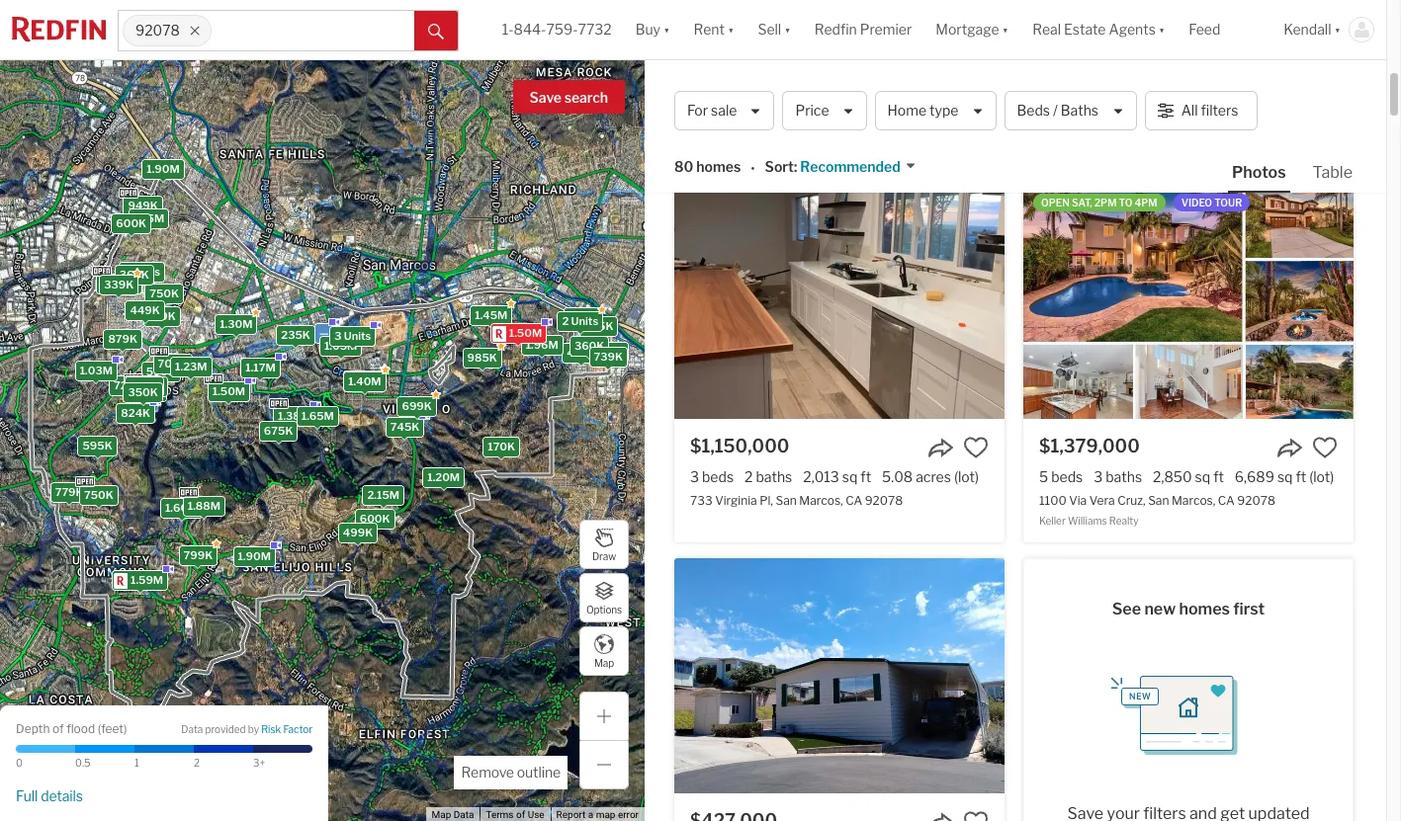 Task type: vqa. For each thing, say whether or not it's contained in the screenshot.
the topmost the home
no



Task type: locate. For each thing, give the bounding box(es) containing it.
0 horizontal spatial 3 units
[[124, 265, 160, 279]]

2 left 585k
[[562, 314, 569, 328]]

6,689 sq ft (lot)
[[1235, 469, 1334, 485]]

ft for $310,000
[[861, 94, 871, 111]]

5
[[1039, 469, 1048, 485]]

0 horizontal spatial favorite button image
[[963, 810, 989, 822]]

1 horizontal spatial map
[[594, 657, 614, 669]]

beds for $1,150,000
[[702, 469, 734, 485]]

map data button
[[432, 809, 474, 822]]

2.5
[[1093, 94, 1113, 111]]

585k
[[584, 319, 613, 333]]

1.38m
[[278, 409, 311, 423]]

725k
[[114, 379, 142, 393]]

sell ▾
[[758, 21, 791, 38]]

0 vertical spatial favorite button checkbox
[[963, 60, 989, 86]]

▾ right the mortgage
[[1002, 21, 1009, 38]]

favorite button image up 6,689 sq ft (lot)
[[1312, 435, 1338, 461]]

1.50m down 1.30m
[[212, 385, 245, 399]]

4 ▾ from the left
[[1002, 21, 1009, 38]]

0 vertical spatial data
[[181, 724, 203, 736]]

see new homes first link
[[1015, 551, 1361, 822]]

6
[[100, 277, 108, 291]]

▾ inside rent ▾ dropdown button
[[728, 21, 734, 38]]

terms
[[486, 810, 514, 821]]

ft for $699,000
[[1219, 94, 1230, 111]]

save search
[[530, 89, 608, 106]]

mortgage ▾
[[936, 21, 1009, 38]]

92078 down 5.08
[[865, 494, 903, 508]]

of for terms
[[516, 810, 525, 821]]

6 units
[[100, 277, 137, 291]]

draw button
[[579, 520, 629, 570]]

0 horizontal spatial 1.50m
[[212, 385, 245, 399]]

1 vertical spatial homes
[[1179, 600, 1230, 619]]

339k
[[104, 278, 134, 291]]

see
[[1112, 600, 1141, 619]]

▾ inside sell ▾ dropdown button
[[784, 21, 791, 38]]

7732
[[578, 21, 612, 38]]

favorite button checkbox up 5.08 acres (lot)
[[963, 435, 989, 461]]

170k
[[488, 440, 515, 453]]

of left flood
[[52, 721, 64, 736]]

1.20m
[[427, 471, 460, 484]]

sq for $310,000
[[842, 94, 858, 111]]

beds / baths
[[1017, 102, 1099, 119]]

▾ for rent ▾
[[728, 21, 734, 38]]

▾ right rent
[[728, 21, 734, 38]]

1.50m
[[509, 327, 542, 341], [212, 385, 245, 399]]

3 units up 449k
[[124, 265, 160, 279]]

1 horizontal spatial 2 beds
[[1039, 94, 1082, 111]]

report a map error link
[[556, 810, 639, 821]]

for
[[870, 80, 900, 106]]

2 baths up pl,
[[745, 469, 792, 485]]

rent ▾
[[694, 21, 734, 38]]

▾ right the "kendall"
[[1334, 21, 1341, 38]]

marcos, down 1,051
[[1137, 119, 1181, 134]]

0 vertical spatial of
[[52, 721, 64, 736]]

favorite button image
[[963, 60, 989, 86], [963, 435, 989, 461], [1312, 435, 1338, 461]]

beds for $699,000
[[1050, 94, 1082, 111]]

for sale button
[[674, 91, 775, 131]]

1.90m up 949k
[[147, 162, 180, 176]]

photo of 593 almond, san marcos, ca 92078 image
[[1023, 0, 1354, 44]]

2 baths
[[744, 94, 792, 111], [745, 469, 792, 485]]

buy ▾
[[635, 21, 670, 38]]

3
[[124, 265, 131, 279], [334, 329, 342, 343], [690, 469, 699, 485], [1094, 469, 1103, 485]]

favorite button image for $310,000
[[963, 60, 989, 86]]

kendall ▾
[[1284, 21, 1341, 38]]

2 beds
[[690, 94, 733, 111], [1039, 94, 1082, 111]]

mortgage ▾ button
[[936, 0, 1009, 59]]

2 ▾ from the left
[[728, 21, 734, 38]]

2 right 1
[[194, 757, 200, 769]]

1 ▾ from the left
[[663, 21, 670, 38]]

favorite button checkbox down kendall ▾
[[1312, 60, 1338, 86]]

submit search image
[[429, 23, 444, 39]]

2 baths up vista
[[744, 94, 792, 111]]

2 up virginia
[[745, 469, 753, 485]]

for
[[687, 102, 708, 119]]

sell
[[758, 21, 781, 38]]

baths up 593 almond, san marcos, ca 92078
[[1116, 94, 1153, 111]]

(lot) right 6,689
[[1309, 469, 1334, 485]]

2 favorite button checkbox from the top
[[963, 810, 989, 822]]

(lot)
[[956, 94, 981, 111], [954, 469, 979, 485], [1309, 469, 1334, 485]]

3535 linda vista dr #236, san marcos, ca 92078
[[690, 119, 965, 134]]

homes inside '80 homes •'
[[696, 159, 741, 175]]

▾ for buy ▾
[[663, 21, 670, 38]]

units up 449k
[[133, 265, 160, 279]]

(lot) for $310,000
[[956, 94, 981, 111]]

▾ inside mortgage ▾ dropdown button
[[1002, 21, 1009, 38]]

1.40m
[[348, 375, 381, 389]]

units right 10
[[597, 345, 624, 359]]

homes right the new
[[1179, 600, 1230, 619]]

baths up the cruz,
[[1106, 469, 1142, 485]]

0 vertical spatial 2 baths
[[744, 94, 792, 111]]

favorite button image
[[1312, 60, 1338, 86], [963, 810, 989, 822]]

of for depth
[[52, 721, 64, 736]]

1 vertical spatial of
[[516, 810, 525, 821]]

search
[[564, 89, 608, 106]]

map inside map data button
[[432, 810, 451, 821]]

0 horizontal spatial of
[[52, 721, 64, 736]]

2
[[690, 94, 698, 111], [744, 94, 752, 111], [1039, 94, 1047, 111], [562, 314, 569, 328], [745, 469, 753, 485], [194, 757, 200, 769]]

map left terms
[[432, 810, 451, 821]]

map for map data
[[432, 810, 451, 821]]

beds
[[701, 94, 733, 111], [1050, 94, 1082, 111], [702, 469, 734, 485], [1051, 469, 1083, 485]]

sat,
[[1072, 197, 1092, 209]]

427k
[[567, 346, 596, 360]]

marcos, down 3,200
[[861, 119, 905, 134]]

235k
[[281, 329, 310, 342]]

data inside button
[[454, 810, 474, 821]]

favorite button checkbox
[[1312, 60, 1338, 86], [963, 435, 989, 461], [1312, 435, 1338, 461]]

ft for $1,150,000
[[861, 469, 871, 485]]

0 vertical spatial favorite button image
[[1312, 60, 1338, 86]]

1 vertical spatial map
[[432, 810, 451, 821]]

299k
[[129, 380, 159, 394]]

baths
[[755, 94, 792, 111], [1116, 94, 1153, 111], [756, 469, 792, 485], [1106, 469, 1142, 485]]

factor
[[283, 724, 312, 736]]

marcos, down 2,850 sq ft
[[1172, 494, 1215, 508]]

ca down 1,051 sq ft
[[1183, 119, 1200, 134]]

3 beds
[[690, 469, 734, 485]]

$310,000
[[690, 61, 776, 82]]

all filters button
[[1145, 91, 1258, 131]]

map inside the "map" button
[[594, 657, 614, 669]]

1 horizontal spatial favorite button image
[[1312, 60, 1338, 86]]

799k
[[184, 549, 213, 563]]

3,200
[[882, 94, 921, 111]]

1 vertical spatial favorite button checkbox
[[963, 810, 989, 822]]

2 2 beds from the left
[[1039, 94, 1082, 111]]

data left terms
[[454, 810, 474, 821]]

1 horizontal spatial 600k
[[360, 512, 390, 526]]

▾ inside buy ▾ dropdown button
[[663, 21, 670, 38]]

0 horizontal spatial map
[[432, 810, 451, 821]]

▾ for sell ▾
[[784, 21, 791, 38]]

3 units right —
[[334, 329, 371, 343]]

depth of flood ( feet )
[[16, 721, 127, 736]]

1 horizontal spatial 1.90m
[[238, 549, 271, 563]]

750k up 319k
[[149, 287, 179, 301]]

600k down 949k
[[116, 216, 146, 230]]

3 right 6
[[124, 265, 131, 279]]

map down options
[[594, 657, 614, 669]]

1 vertical spatial 750k
[[84, 488, 114, 502]]

0 vertical spatial 750k
[[149, 287, 179, 301]]

0 horizontal spatial 2 beds
[[690, 94, 733, 111]]

92078
[[135, 22, 180, 39], [927, 119, 965, 134], [1203, 119, 1241, 134], [865, 494, 903, 508], [1237, 494, 1275, 508]]

1 horizontal spatial of
[[516, 810, 525, 821]]

92078 down 6,689
[[1237, 494, 1275, 508]]

favorite button checkbox up 6,689 sq ft (lot)
[[1312, 435, 1338, 461]]

1 favorite button checkbox from the top
[[963, 60, 989, 86]]

favorite button checkbox
[[963, 60, 989, 86], [963, 810, 989, 822]]

1 horizontal spatial homes
[[1179, 600, 1230, 619]]

:
[[794, 159, 797, 175]]

draw
[[592, 550, 616, 562]]

marcos, down the 2,013
[[799, 494, 843, 508]]

market insights
[[1239, 86, 1357, 105]]

favorite button image for photo of 593 almond, san marcos, ca 92078
[[1312, 60, 1338, 86]]

ca down "2,013 sq ft"
[[846, 494, 862, 508]]

1.23m
[[175, 359, 207, 373]]

cruz,
[[1117, 494, 1146, 508]]

▾ right the sell
[[784, 21, 791, 38]]

san right the cruz,
[[1148, 494, 1169, 508]]

homes
[[696, 159, 741, 175], [1179, 600, 1230, 619]]

home type button
[[875, 91, 996, 131]]

remove outline
[[461, 764, 561, 781]]

favorite button image up 5.08 acres (lot)
[[963, 435, 989, 461]]

$699,000
[[1039, 61, 1128, 82]]

1 vertical spatial 1.50m
[[212, 385, 245, 399]]

pl,
[[760, 494, 773, 508]]

feed button
[[1177, 0, 1272, 59]]

1 vertical spatial 2 baths
[[745, 469, 792, 485]]

1 2 beds from the left
[[690, 94, 733, 111]]

2 inside map region
[[562, 314, 569, 328]]

data left provided
[[181, 724, 203, 736]]

2.5 baths
[[1093, 94, 1153, 111]]

▾ right agents
[[1159, 21, 1165, 38]]

1,051 sq ft
[[1164, 94, 1230, 111]]

1 horizontal spatial 3 units
[[334, 329, 371, 343]]

of
[[52, 721, 64, 736], [516, 810, 525, 821]]

table
[[1313, 163, 1353, 182]]

full details button
[[16, 788, 83, 806]]

2 right sale
[[744, 94, 752, 111]]

3 right —
[[334, 329, 342, 343]]

report
[[556, 810, 586, 821]]

599k
[[146, 365, 176, 378]]

1.59m
[[131, 574, 163, 588]]

0 horizontal spatial 1.90m
[[147, 162, 180, 176]]

699k
[[402, 400, 432, 413]]

5 ▾ from the left
[[1159, 21, 1165, 38]]

1,051
[[1164, 94, 1198, 111]]

1.05m
[[324, 339, 357, 353]]

1 horizontal spatial 750k
[[149, 287, 179, 301]]

map
[[596, 810, 615, 821]]

photo of 733 virginia pl, san marcos, ca 92078 image
[[674, 184, 1005, 419]]

▾ right buy at left top
[[663, 21, 670, 38]]

0 vertical spatial map
[[594, 657, 614, 669]]

(lot) right the sale
[[956, 94, 981, 111]]

homes left •
[[696, 159, 741, 175]]

photo of 3535 linda vista dr #236, san marcos, ca 92078 image
[[674, 0, 1005, 44]]

1 vertical spatial favorite button image
[[963, 810, 989, 822]]

600k up 499k
[[360, 512, 390, 526]]

879k
[[108, 332, 137, 346]]

1 vertical spatial 600k
[[360, 512, 390, 526]]

risk factor link
[[261, 724, 312, 738]]

6 ▾ from the left
[[1334, 21, 1341, 38]]

1 horizontal spatial data
[[454, 810, 474, 821]]

1.50m left 2 units
[[509, 327, 542, 341]]

favorite button image down mortgage ▾ button
[[963, 60, 989, 86]]

1 horizontal spatial 1.50m
[[509, 327, 542, 341]]

1 vertical spatial 3 units
[[334, 329, 371, 343]]

video
[[1181, 197, 1212, 209]]

0 vertical spatial homes
[[696, 159, 741, 175]]

a
[[588, 810, 593, 821]]

0 vertical spatial 600k
[[116, 216, 146, 230]]

baths up vista
[[755, 94, 792, 111]]

0 horizontal spatial homes
[[696, 159, 741, 175]]

3 ▾ from the left
[[784, 21, 791, 38]]

750k right 779k
[[84, 488, 114, 502]]

risk
[[261, 724, 281, 736]]

1.90m right 799k
[[238, 549, 271, 563]]

san down 1,440 sq ft
[[838, 119, 859, 134]]

ca down 2,850 sq ft
[[1218, 494, 1235, 508]]

0 vertical spatial 1.50m
[[509, 327, 542, 341]]

of left use
[[516, 810, 525, 821]]

1.96m
[[526, 339, 558, 352]]

1.88m
[[188, 499, 221, 513]]

1 vertical spatial data
[[454, 810, 474, 821]]

None search field
[[212, 11, 415, 50]]

baths up pl,
[[756, 469, 792, 485]]

a favorited home image
[[1090, 645, 1287, 780]]



Task type: describe. For each thing, give the bounding box(es) containing it.
595k
[[83, 439, 112, 453]]

3535
[[690, 119, 721, 134]]

▾ inside real estate agents ▾ link
[[1159, 21, 1165, 38]]

350k down the 599k
[[133, 379, 163, 393]]

1.15m
[[134, 211, 164, 225]]

remove 92078 image
[[189, 25, 201, 37]]

319k
[[148, 309, 176, 323]]

photo of 1175 la moree #32, san marcos, ca 92078 image
[[674, 559, 1005, 794]]

map for map
[[594, 657, 614, 669]]

92078, ca homes for sale
[[674, 80, 949, 106]]

rent ▾ button
[[682, 0, 746, 59]]

1-
[[502, 21, 514, 38]]

$1,379,000
[[1039, 436, 1140, 457]]

baths
[[1061, 102, 1099, 119]]

/
[[1053, 102, 1058, 119]]

vista
[[756, 119, 785, 134]]

10
[[582, 345, 595, 359]]

ca up vista
[[756, 80, 787, 106]]

baths for $699,000
[[1116, 94, 1153, 111]]

)
[[124, 721, 127, 736]]

favorite button checkbox for the photo of 1175 la moree #32, san marcos, ca 92078
[[963, 810, 989, 822]]

vera
[[1089, 494, 1115, 508]]

photo of 1100 via vera cruz, san marcos, ca 92078 image
[[1023, 184, 1354, 419]]

favorite button checkbox for photo of 3535 linda vista dr #236, san marcos, ca 92078
[[963, 60, 989, 86]]

redfin
[[814, 21, 857, 38]]

san down 2.5 baths
[[1113, 119, 1134, 134]]

ft for $1,379,000
[[1213, 469, 1224, 485]]

buy ▾ button
[[624, 0, 682, 59]]

2 beds for $310,000
[[690, 94, 733, 111]]

favorite button checkbox for $699,000
[[1312, 60, 1338, 86]]

terms of use link
[[486, 810, 544, 821]]

949k
[[128, 199, 158, 213]]

745k
[[390, 420, 419, 434]]

almond,
[[1065, 119, 1111, 134]]

favorite button checkbox for $1,379,000
[[1312, 435, 1338, 461]]

marcos, inside 1100 via vera cruz, san marcos, ca 92078 keller williams realty
[[1172, 494, 1215, 508]]

feed
[[1189, 21, 1220, 38]]

home type
[[887, 102, 958, 119]]

sq for $699,000
[[1201, 94, 1216, 111]]

favorite button image for the photo of 1175 la moree #32, san marcos, ca 92078
[[963, 810, 989, 822]]

80 homes •
[[674, 159, 755, 177]]

full
[[16, 788, 38, 805]]

report a map error
[[556, 810, 639, 821]]

80
[[674, 159, 693, 175]]

by
[[248, 724, 259, 736]]

favorite button image for $1,379,000
[[1312, 435, 1338, 461]]

3,200 sq ft (lot)
[[882, 94, 981, 111]]

1.60m
[[165, 501, 198, 515]]

1 vertical spatial 1.90m
[[238, 549, 271, 563]]

realty
[[1109, 515, 1139, 527]]

data provided by risk factor
[[181, 724, 312, 736]]

6,689
[[1235, 469, 1274, 485]]

sq for $1,379,000
[[1195, 469, 1210, 485]]

premier
[[860, 21, 912, 38]]

beds for $310,000
[[701, 94, 733, 111]]

first
[[1233, 600, 1265, 619]]

favorite button image for $1,150,000
[[963, 435, 989, 461]]

filters
[[1201, 102, 1238, 119]]

beds / baths button
[[1004, 91, 1137, 131]]

92078 inside 1100 via vera cruz, san marcos, ca 92078 keller williams realty
[[1237, 494, 1275, 508]]

2 up '3535'
[[690, 94, 698, 111]]

ca down 3,200
[[908, 119, 925, 134]]

new
[[1144, 600, 1176, 619]]

$1,150,000
[[690, 436, 789, 457]]

92078 down 3,200 sq ft (lot)
[[927, 119, 965, 134]]

units right 6
[[110, 277, 137, 291]]

92078 down 1,051 sq ft
[[1203, 119, 1241, 134]]

recommended button
[[797, 158, 916, 177]]

baths for $1,379,000
[[1106, 469, 1142, 485]]

449k
[[130, 303, 160, 317]]

0 vertical spatial 1.90m
[[147, 162, 180, 176]]

1-844-759-7732
[[502, 21, 612, 38]]

beds
[[1017, 102, 1050, 119]]

2 units
[[562, 314, 598, 328]]

3+
[[253, 757, 265, 769]]

5 beds
[[1039, 469, 1083, 485]]

save search button
[[513, 80, 625, 114]]

ca inside 1100 via vera cruz, san marcos, ca 92078 keller williams realty
[[1218, 494, 1235, 508]]

full details
[[16, 788, 83, 805]]

0 horizontal spatial 750k
[[84, 488, 114, 502]]

5.08 acres (lot)
[[882, 469, 979, 485]]

real estate agents ▾ link
[[1032, 0, 1165, 59]]

baths for $310,000
[[755, 94, 792, 111]]

market
[[1239, 86, 1293, 105]]

sell ▾ button
[[746, 0, 803, 59]]

2pm
[[1094, 197, 1117, 209]]

499k
[[343, 526, 373, 540]]

remove outline button
[[454, 756, 568, 790]]

▾ for kendall ▾
[[1334, 21, 1341, 38]]

1100 via vera cruz, san marcos, ca 92078 keller williams realty
[[1039, 494, 1275, 527]]

home
[[887, 102, 926, 119]]

2 left /
[[1039, 94, 1047, 111]]

759-
[[546, 21, 578, 38]]

sale
[[904, 80, 949, 106]]

tour
[[1214, 197, 1242, 209]]

0 vertical spatial 3 units
[[124, 265, 160, 279]]

google image
[[5, 796, 70, 822]]

1.65m
[[301, 409, 334, 423]]

•
[[751, 160, 755, 177]]

350k up 824k
[[128, 385, 158, 399]]

(lot) right acres
[[954, 469, 979, 485]]

san inside 1100 via vera cruz, san marcos, ca 92078 keller williams realty
[[1148, 494, 1169, 508]]

3 up "733"
[[690, 469, 699, 485]]

1.45m
[[475, 309, 508, 323]]

92078,
[[674, 80, 751, 106]]

2 baths for $310,000
[[744, 94, 792, 111]]

sort :
[[765, 159, 797, 175]]

kendall
[[1284, 21, 1331, 38]]

see new homes first
[[1112, 600, 1265, 619]]

price
[[795, 102, 829, 119]]

san right pl,
[[776, 494, 797, 508]]

units up 360k
[[571, 314, 598, 328]]

(lot) for $1,379,000
[[1309, 469, 1334, 485]]

open sat, 2pm to 4pm
[[1041, 197, 1158, 209]]

593
[[1039, 119, 1062, 134]]

0 horizontal spatial 600k
[[116, 216, 146, 230]]

price button
[[783, 91, 867, 131]]

5.08
[[882, 469, 913, 485]]

map region
[[0, 51, 698, 822]]

0 horizontal spatial data
[[181, 724, 203, 736]]

3 up vera
[[1094, 469, 1103, 485]]

593 almond, san marcos, ca 92078
[[1039, 119, 1241, 134]]

homes
[[792, 80, 865, 106]]

985k
[[467, 351, 497, 365]]

acres
[[916, 469, 951, 485]]

2 beds for $699,000
[[1039, 94, 1082, 111]]

flood
[[66, 721, 95, 736]]

baths for $1,150,000
[[756, 469, 792, 485]]

2 baths for $1,150,000
[[745, 469, 792, 485]]

favorite button checkbox for $1,150,000
[[963, 435, 989, 461]]

92078 left remove 92078 image
[[135, 22, 180, 39]]

redfin premier
[[814, 21, 912, 38]]

265k
[[568, 310, 597, 324]]

beds for $1,379,000
[[1051, 469, 1083, 485]]

▾ for mortgage ▾
[[1002, 21, 1009, 38]]

units right —
[[344, 329, 371, 343]]

all filters
[[1181, 102, 1238, 119]]

sq for $1,150,000
[[842, 469, 858, 485]]



